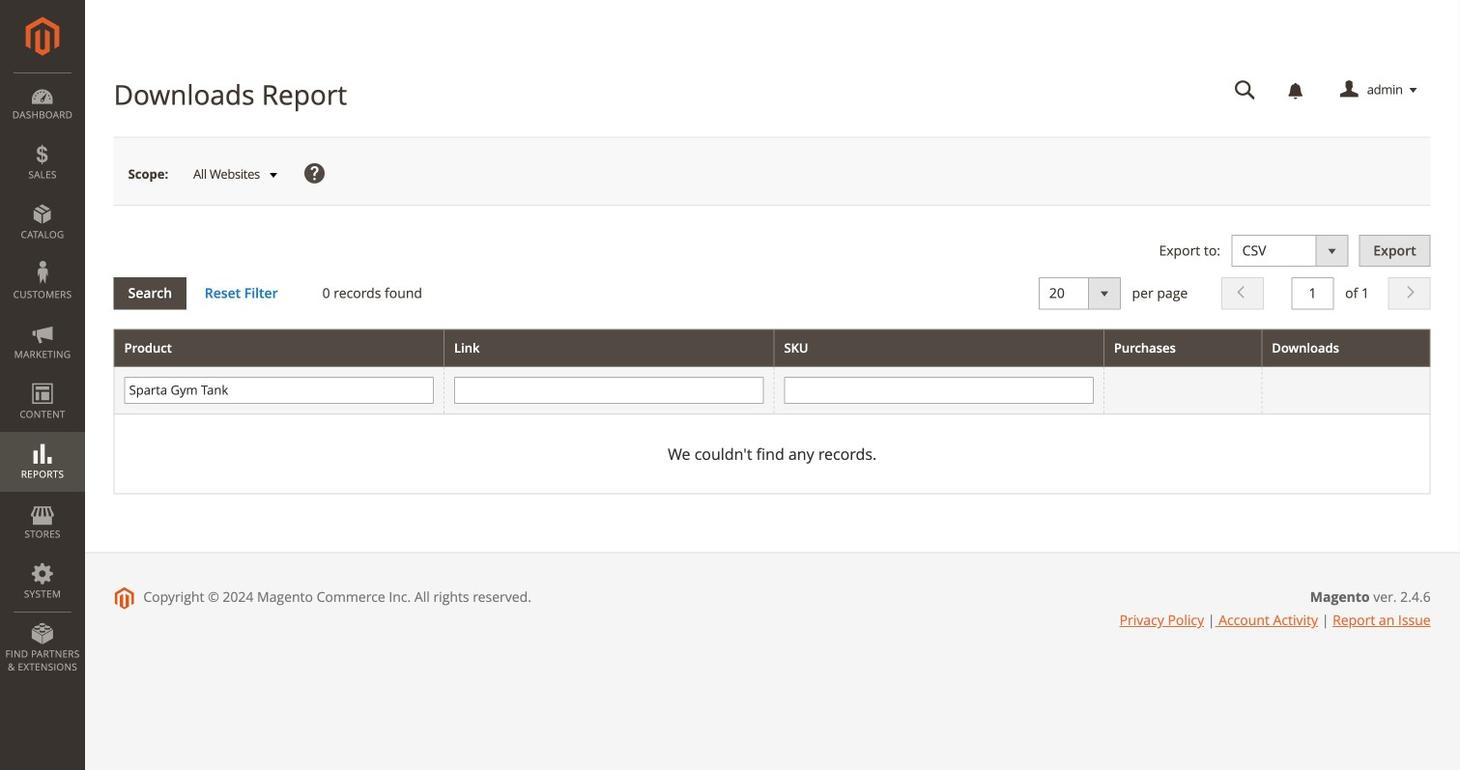 Task type: locate. For each thing, give the bounding box(es) containing it.
None text field
[[1221, 73, 1270, 107], [1292, 278, 1334, 310], [1221, 73, 1270, 107], [1292, 278, 1334, 310]]

magento admin panel image
[[26, 16, 59, 56]]

menu bar
[[0, 72, 85, 684]]

None text field
[[124, 377, 434, 404], [454, 377, 764, 404], [784, 377, 1094, 404], [124, 377, 434, 404], [454, 377, 764, 404], [784, 377, 1094, 404]]



